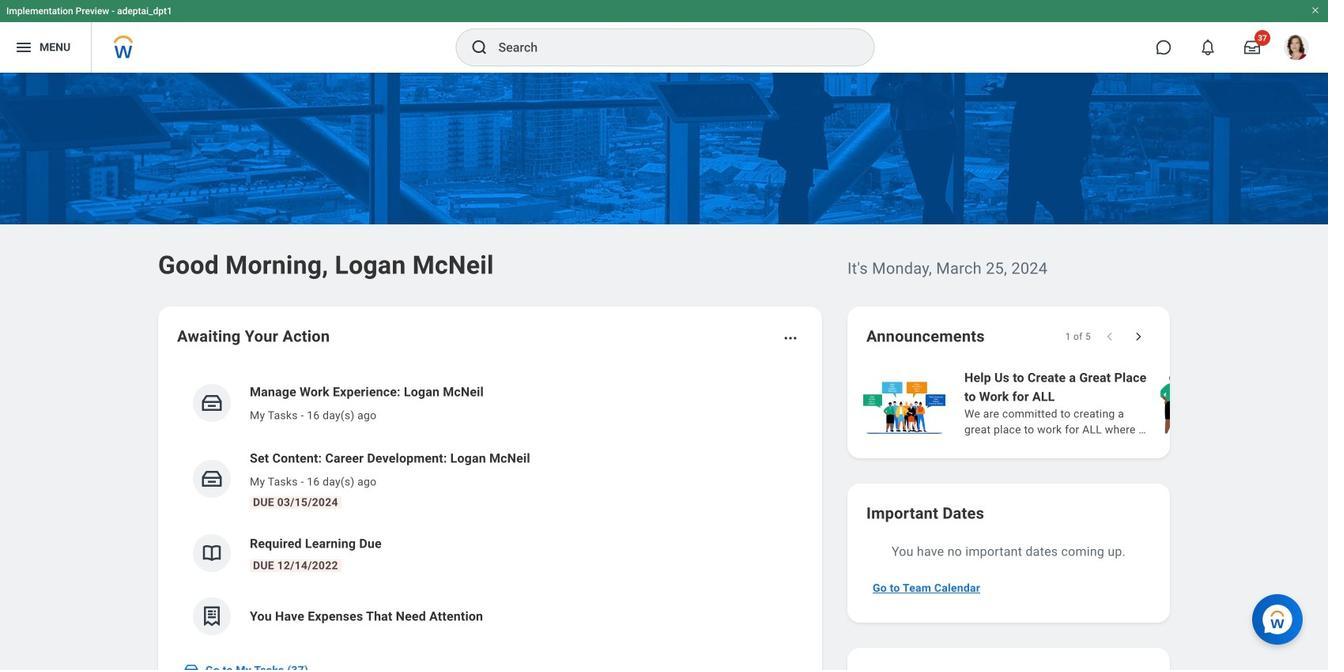 Task type: locate. For each thing, give the bounding box(es) containing it.
dashboard expenses image
[[200, 605, 224, 629]]

1 horizontal spatial inbox image
[[200, 467, 224, 491]]

book open image
[[200, 542, 224, 566]]

banner
[[0, 0, 1329, 73]]

inbox image
[[200, 467, 224, 491], [184, 663, 199, 671]]

main content
[[0, 73, 1329, 671]]

0 horizontal spatial inbox image
[[184, 663, 199, 671]]

status
[[1066, 331, 1092, 343]]

inbox large image
[[1245, 40, 1261, 55]]

list
[[861, 367, 1329, 440], [177, 370, 804, 649]]

chevron left small image
[[1103, 329, 1119, 345]]

notifications large image
[[1201, 40, 1217, 55]]

related actions image
[[783, 331, 799, 346]]

inbox image
[[200, 392, 224, 415]]



Task type: describe. For each thing, give the bounding box(es) containing it.
1 horizontal spatial list
[[861, 367, 1329, 440]]

search image
[[470, 38, 489, 57]]

1 vertical spatial inbox image
[[184, 663, 199, 671]]

0 horizontal spatial list
[[177, 370, 804, 649]]

profile logan mcneil image
[[1285, 35, 1310, 63]]

Search Workday  search field
[[499, 30, 842, 65]]

0 vertical spatial inbox image
[[200, 467, 224, 491]]

justify image
[[14, 38, 33, 57]]

chevron right small image
[[1131, 329, 1147, 345]]

close environment banner image
[[1312, 6, 1321, 15]]



Task type: vqa. For each thing, say whether or not it's contained in the screenshot.
2nd MASTERCLASS
no



